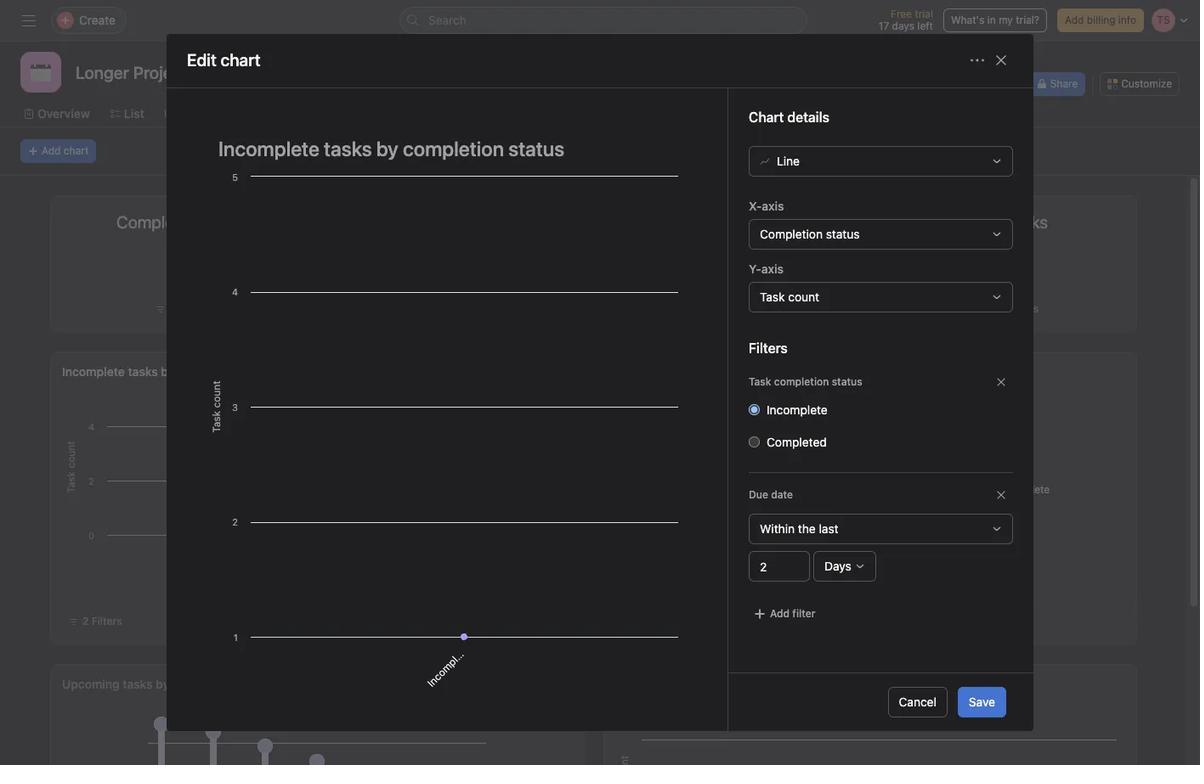 Task type: vqa. For each thing, say whether or not it's contained in the screenshot.
move
no



Task type: locate. For each thing, give the bounding box(es) containing it.
cancel
[[899, 695, 937, 710]]

by assignee
[[156, 677, 222, 692]]

tasks for total
[[646, 365, 676, 379]]

date
[[771, 489, 793, 501]]

1 filter
[[722, 303, 755, 315], [635, 615, 668, 628]]

add left chart at the top left of the page
[[42, 145, 61, 157]]

1 filter button up task completion over time
[[614, 610, 676, 634]]

1 vertical spatial task
[[749, 376, 771, 388]]

0 vertical spatial axis
[[762, 199, 784, 213]]

tasks left by section
[[128, 365, 158, 379]]

1 vertical spatial filter
[[643, 615, 668, 628]]

0 vertical spatial status
[[826, 227, 860, 241]]

last
[[819, 522, 839, 536]]

filters right no
[[1008, 303, 1039, 315]]

1 filter button down 0 button
[[704, 301, 759, 318]]

messages link
[[685, 105, 756, 123]]

1 a button to remove the filter image from the top
[[996, 377, 1006, 387]]

completion
[[760, 227, 823, 241]]

1 up task completion over time
[[635, 615, 640, 628]]

a button to remove the filter image for due date
[[996, 490, 1006, 501]]

ts button
[[951, 74, 971, 94]]

cancel button
[[888, 688, 948, 718]]

0 horizontal spatial completion
[[644, 677, 707, 692]]

trial
[[915, 8, 933, 20]]

filters for incomplete tasks by section
[[92, 615, 122, 628]]

what's
[[951, 14, 985, 26]]

y-axis
[[749, 262, 784, 276]]

filters right 2 on the bottom
[[92, 615, 122, 628]]

task
[[760, 290, 785, 304], [749, 376, 771, 388], [615, 677, 641, 692]]

axis up the task count
[[761, 262, 784, 276]]

None number field
[[749, 552, 810, 582]]

0 horizontal spatial filter
[[643, 615, 668, 628]]

filter
[[793, 608, 816, 620]]

filter up task completion over time
[[643, 615, 668, 628]]

1 horizontal spatial 1
[[722, 303, 727, 315]]

by section
[[161, 365, 219, 379]]

axis
[[762, 199, 784, 213], [761, 262, 784, 276]]

list
[[124, 106, 144, 121]]

0 horizontal spatial 1 filter
[[635, 615, 668, 628]]

incomplete
[[62, 365, 125, 379], [767, 403, 828, 417], [997, 483, 1050, 496], [425, 643, 471, 690]]

search
[[428, 13, 467, 27]]

1 horizontal spatial 1 filter button
[[704, 301, 759, 318]]

tasks for incomplete
[[128, 365, 158, 379]]

filters for total tasks
[[1008, 303, 1039, 315]]

0 horizontal spatial filters
[[92, 615, 122, 628]]

free trial 17 days left
[[879, 8, 933, 32]]

task completion over time
[[615, 677, 762, 692]]

add inside dropdown button
[[770, 608, 790, 620]]

0 vertical spatial in
[[988, 14, 996, 26]]

task inside dropdown button
[[760, 290, 785, 304]]

1 filter button for overdue tasks
[[704, 301, 759, 318]]

completion up completed
[[774, 376, 829, 388]]

y-
[[749, 262, 761, 276]]

search button
[[400, 7, 808, 34]]

add
[[1065, 14, 1084, 26], [42, 145, 61, 157], [770, 608, 790, 620]]

tasks left by
[[646, 365, 676, 379]]

days
[[892, 20, 915, 32]]

1 filter up task completion over time
[[635, 615, 668, 628]]

2 vertical spatial 1
[[635, 615, 640, 628]]

chart details
[[749, 110, 830, 125]]

0 horizontal spatial in
[[330, 539, 345, 554]]

1 vertical spatial 1
[[722, 303, 727, 315]]

task count
[[760, 290, 819, 304]]

a
[[338, 533, 351, 546]]

add left the filter
[[770, 608, 790, 620]]

1 filter button
[[704, 301, 759, 318], [614, 610, 676, 634]]

x-
[[749, 199, 762, 213]]

tasks
[[128, 365, 158, 379], [646, 365, 676, 379], [123, 677, 153, 692]]

filter
[[730, 303, 755, 315], [643, 615, 668, 628]]

2 vertical spatial filters
[[92, 615, 122, 628]]

2 horizontal spatial filters
[[1008, 303, 1039, 315]]

completion
[[774, 376, 829, 388], [644, 677, 707, 692]]

0 vertical spatial task
[[760, 290, 785, 304]]

None text field
[[71, 57, 192, 88]]

1 vertical spatial 1 filter button
[[614, 610, 676, 634]]

2 a button to remove the filter image from the top
[[996, 490, 1006, 501]]

add chart button
[[20, 139, 96, 163]]

within the last
[[760, 522, 839, 536]]

0 vertical spatial a button to remove the filter image
[[996, 377, 1006, 387]]

0
[[720, 244, 744, 292]]

list link
[[110, 105, 144, 123]]

1 up no filters button
[[1000, 244, 1017, 292]]

due
[[749, 489, 768, 501]]

1 horizontal spatial filters
[[749, 341, 788, 356]]

1 horizontal spatial in
[[988, 14, 996, 26]]

1 horizontal spatial completion
[[774, 376, 829, 388]]

filter down y-
[[730, 303, 755, 315]]

2
[[82, 615, 89, 628]]

1 horizontal spatial add
[[770, 608, 790, 620]]

completed tasks
[[116, 213, 242, 232]]

1
[[1000, 244, 1017, 292], [722, 303, 727, 315], [635, 615, 640, 628]]

messages
[[699, 106, 756, 121]]

2 horizontal spatial 1
[[1000, 244, 1017, 292]]

add chart
[[42, 145, 89, 157]]

0 horizontal spatial 1 filter button
[[614, 610, 676, 634]]

2 horizontal spatial add
[[1065, 14, 1084, 26]]

filters
[[1008, 303, 1039, 315], [749, 341, 788, 356], [92, 615, 122, 628]]

1 down 0 button
[[722, 303, 727, 315]]

0 vertical spatial completion
[[774, 376, 829, 388]]

status
[[826, 227, 860, 241], [832, 376, 863, 388]]

1 vertical spatial add
[[42, 145, 61, 157]]

0 vertical spatial 1 filter button
[[704, 301, 759, 318]]

1 vertical spatial a button to remove the filter image
[[996, 490, 1006, 501]]

1 vertical spatial in
[[330, 539, 345, 554]]

task for task completion over time
[[615, 677, 641, 692]]

1 filter button for total tasks by completion status
[[614, 610, 676, 634]]

1 horizontal spatial filter
[[730, 303, 755, 315]]

0 vertical spatial add
[[1065, 14, 1084, 26]]

completion left 'over time'
[[644, 677, 707, 692]]

tasks right upcoming
[[123, 677, 153, 692]]

2 vertical spatial task
[[615, 677, 641, 692]]

0 horizontal spatial add
[[42, 145, 61, 157]]

add for add billing info
[[1065, 14, 1084, 26]]

line
[[777, 154, 800, 168]]

overview
[[37, 106, 90, 121]]

add for add chart
[[42, 145, 61, 157]]

0 vertical spatial filter
[[730, 303, 755, 315]]

0 vertical spatial 1 filter
[[722, 303, 755, 315]]

completed
[[767, 435, 827, 450]]

no filters
[[992, 303, 1039, 315]]

left
[[917, 20, 933, 32]]

completion status button
[[749, 219, 1013, 250]]

task for task completion status
[[749, 376, 771, 388]]

x-axis
[[749, 199, 784, 213]]

in
[[988, 14, 996, 26], [330, 539, 345, 554]]

1 vertical spatial completion
[[644, 677, 707, 692]]

2 vertical spatial add
[[770, 608, 790, 620]]

in inside button
[[988, 14, 996, 26]]

0 vertical spatial filters
[[1008, 303, 1039, 315]]

1 vertical spatial status
[[832, 376, 863, 388]]

axis for y-
[[761, 262, 784, 276]]

1 vertical spatial axis
[[761, 262, 784, 276]]

1 filter down 0
[[722, 303, 755, 315]]

files
[[790, 106, 816, 121]]

ts
[[955, 77, 968, 90]]

add left billing
[[1065, 14, 1084, 26]]

filters up completion status
[[749, 341, 788, 356]]

axis up completion
[[762, 199, 784, 213]]

calendar image
[[31, 62, 51, 82]]

add billing info
[[1065, 14, 1137, 26]]

Incomplete tasks by completion status text field
[[207, 129, 687, 168]]

a button to remove the filter image
[[996, 377, 1006, 387], [996, 490, 1006, 501]]



Task type: describe. For each thing, give the bounding box(es) containing it.
upcoming tasks by assignee
[[62, 677, 222, 692]]

billing
[[1087, 14, 1116, 26]]

2 filters
[[82, 615, 122, 628]]

add filter
[[770, 608, 816, 620]]

share button
[[1029, 72, 1086, 96]]

incomplete tasks by section
[[62, 365, 219, 379]]

total
[[615, 365, 643, 379]]

overdue tasks
[[679, 213, 785, 232]]

task count button
[[749, 282, 1013, 313]]

0 button
[[720, 244, 744, 292]]

share
[[1050, 77, 1078, 90]]

line button
[[749, 146, 1013, 177]]

search list box
[[400, 7, 808, 34]]

tasks
[[295, 560, 324, 588]]

trial?
[[1016, 14, 1040, 26]]

files link
[[776, 105, 816, 123]]

in inside tasks not in a section
[[330, 539, 345, 554]]

close image
[[995, 54, 1008, 67]]

17
[[879, 20, 889, 32]]

axis for x-
[[762, 199, 784, 213]]

tasks for upcoming
[[123, 677, 153, 692]]

no
[[992, 303, 1005, 315]]

0 vertical spatial 1
[[1000, 244, 1017, 292]]

Completed radio
[[749, 437, 760, 448]]

my
[[999, 14, 1013, 26]]

days button
[[813, 552, 876, 582]]

chart
[[64, 145, 89, 157]]

add filter button
[[749, 603, 820, 626]]

more actions image
[[971, 54, 984, 67]]

add for add filter
[[770, 608, 790, 620]]

over time
[[710, 677, 762, 692]]

completion status
[[760, 227, 860, 241]]

within the last button
[[749, 514, 1013, 545]]

completion status
[[695, 365, 796, 379]]

2 filters button
[[61, 610, 130, 634]]

info
[[1119, 14, 1137, 26]]

tasks not in a section
[[295, 506, 378, 588]]

not
[[317, 547, 337, 567]]

1 button
[[1000, 244, 1017, 292]]

by
[[679, 365, 692, 379]]

completion for over time
[[644, 677, 707, 692]]

1 vertical spatial 1 filter
[[635, 615, 668, 628]]

completion for status
[[774, 376, 829, 388]]

task for task count
[[760, 290, 785, 304]]

the
[[798, 522, 816, 536]]

save
[[969, 695, 995, 710]]

due date
[[749, 489, 793, 501]]

within
[[760, 522, 795, 536]]

edit chart
[[187, 50, 261, 70]]

1 vertical spatial filters
[[749, 341, 788, 356]]

upcoming
[[62, 677, 120, 692]]

no filters button
[[974, 301, 1043, 318]]

add to starred image
[[224, 65, 237, 79]]

section
[[344, 506, 378, 540]]

free
[[891, 8, 912, 20]]

task completion status
[[749, 376, 863, 388]]

total tasks by completion status
[[615, 365, 796, 379]]

Incomplete radio
[[749, 404, 760, 416]]

total tasks
[[969, 213, 1048, 232]]

status inside dropdown button
[[826, 227, 860, 241]]

what's in my trial? button
[[943, 9, 1047, 32]]

what's in my trial?
[[951, 14, 1040, 26]]

overview link
[[24, 105, 90, 123]]

save button
[[958, 688, 1006, 718]]

add billing info button
[[1057, 9, 1144, 32]]

a button to remove the filter image for task completion status
[[996, 377, 1006, 387]]

1 horizontal spatial 1 filter
[[722, 303, 755, 315]]

0 horizontal spatial 1
[[635, 615, 640, 628]]

days
[[825, 559, 852, 574]]

count
[[788, 290, 819, 304]]



